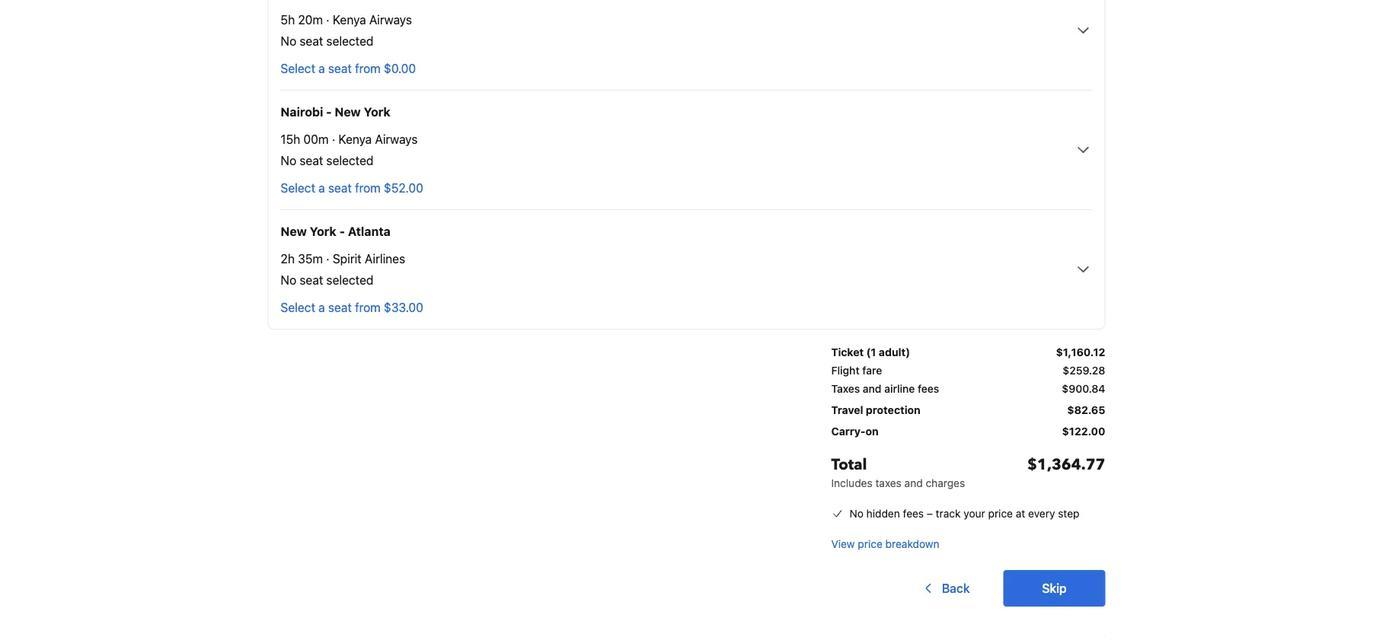 Task type: vqa. For each thing, say whether or not it's contained in the screenshot.
the 818
no



Task type: locate. For each thing, give the bounding box(es) containing it.
selected inside 2h 35m · spirit airlines no seat selected
[[326, 273, 374, 288]]

adult)
[[879, 346, 910, 359]]

0 horizontal spatial york
[[310, 224, 336, 239]]

select down 2h
[[281, 301, 315, 315]]

row containing ticket (1 adult)
[[831, 342, 1106, 363]]

selected up select a seat from $0.00
[[326, 34, 374, 48]]

1 vertical spatial from
[[355, 181, 381, 195]]

2h
[[281, 252, 295, 266]]

3 select from the top
[[281, 301, 315, 315]]

1 vertical spatial york
[[310, 224, 336, 239]]

1 horizontal spatial york
[[364, 105, 391, 119]]

select
[[281, 61, 315, 76], [281, 181, 315, 195], [281, 301, 315, 315]]

select up nairobi
[[281, 61, 315, 76]]

from
[[355, 61, 381, 76], [355, 181, 381, 195], [355, 301, 381, 315]]

seat down 35m
[[300, 273, 323, 288]]

· right 00m at the left top of the page
[[332, 132, 335, 147]]

from left $33.00
[[355, 301, 381, 315]]

includes
[[831, 477, 873, 490]]

back button
[[912, 571, 979, 607]]

1 vertical spatial selected
[[326, 153, 374, 168]]

new york - atlanta
[[281, 224, 391, 239]]

new up 2h
[[281, 224, 307, 239]]

2 vertical spatial ·
[[326, 252, 330, 266]]

00m
[[304, 132, 329, 147]]

$1,364.77 cell
[[1028, 455, 1106, 491]]

fees left the –
[[903, 508, 924, 520]]

seat inside 2h 35m · spirit airlines no seat selected
[[300, 273, 323, 288]]

no inside 2h 35m · spirit airlines no seat selected
[[281, 273, 296, 288]]

no down 15h
[[281, 153, 296, 168]]

price left at in the bottom right of the page
[[988, 508, 1013, 520]]

a down 5h 20m · kenya airways no seat selected
[[319, 61, 325, 76]]

0 horizontal spatial price
[[858, 538, 883, 551]]

no
[[281, 34, 296, 48], [281, 153, 296, 168], [281, 273, 296, 288], [850, 508, 864, 520]]

selected
[[326, 34, 374, 48], [326, 153, 374, 168], [326, 273, 374, 288]]

· inside 5h 20m · kenya airways no seat selected
[[326, 13, 330, 27]]

kenya inside 15h 00m · kenya airways no seat selected
[[339, 132, 372, 147]]

1 vertical spatial a
[[319, 181, 325, 195]]

seat
[[300, 34, 323, 48], [328, 61, 352, 76], [300, 153, 323, 168], [328, 181, 352, 195], [300, 273, 323, 288], [328, 301, 352, 315]]

selected for 00m
[[326, 153, 374, 168]]

2h 35m · spirit airlines no seat selected
[[281, 252, 405, 288]]

fees
[[918, 383, 939, 395], [903, 508, 924, 520]]

airways inside 15h 00m · kenya airways no seat selected
[[375, 132, 418, 147]]

row containing travel protection
[[831, 400, 1106, 421]]

1 horizontal spatial price
[[988, 508, 1013, 520]]

0 horizontal spatial and
[[863, 383, 882, 395]]

1 horizontal spatial and
[[905, 477, 923, 490]]

a
[[319, 61, 325, 76], [319, 181, 325, 195], [319, 301, 325, 315]]

no down 2h
[[281, 273, 296, 288]]

1 a from the top
[[319, 61, 325, 76]]

0 vertical spatial fees
[[918, 383, 939, 395]]

selected inside 5h 20m · kenya airways no seat selected
[[326, 34, 374, 48]]

1 vertical spatial airways
[[375, 132, 418, 147]]

selected inside 15h 00m · kenya airways no seat selected
[[326, 153, 374, 168]]

and inside cell
[[863, 383, 882, 395]]

taxes
[[831, 383, 860, 395]]

airways inside 5h 20m · kenya airways no seat selected
[[369, 13, 412, 27]]

1 horizontal spatial new
[[335, 105, 361, 119]]

0 vertical spatial price
[[988, 508, 1013, 520]]

5 row from the top
[[831, 421, 1106, 443]]

seat down 00m at the left top of the page
[[300, 153, 323, 168]]

· inside 2h 35m · spirit airlines no seat selected
[[326, 252, 330, 266]]

from for $0.00
[[355, 61, 381, 76]]

2 selected from the top
[[326, 153, 374, 168]]

1 vertical spatial price
[[858, 538, 883, 551]]

1 vertical spatial ·
[[332, 132, 335, 147]]

3 selected from the top
[[326, 273, 374, 288]]

from left $0.00
[[355, 61, 381, 76]]

seat inside 15h 00m · kenya airways no seat selected
[[300, 153, 323, 168]]

select a seat from $33.00
[[281, 301, 424, 315]]

1 row from the top
[[831, 342, 1106, 363]]

0 vertical spatial a
[[319, 61, 325, 76]]

select down 15h
[[281, 181, 315, 195]]

2 vertical spatial select
[[281, 301, 315, 315]]

$1,160.12 cell
[[1056, 345, 1106, 360]]

selected up select a seat from $52.00
[[326, 153, 374, 168]]

0 vertical spatial airways
[[369, 13, 412, 27]]

airways up $0.00
[[369, 13, 412, 27]]

york up 35m
[[310, 224, 336, 239]]

at
[[1016, 508, 1026, 520]]

atlanta
[[348, 224, 391, 239]]

selected down 'spirit'
[[326, 273, 374, 288]]

kenya inside 5h 20m · kenya airways no seat selected
[[333, 13, 366, 27]]

kenya right 20m
[[333, 13, 366, 27]]

row containing total
[[831, 443, 1106, 497]]

and right taxes
[[905, 477, 923, 490]]

·
[[326, 13, 330, 27], [332, 132, 335, 147], [326, 252, 330, 266]]

on
[[866, 425, 879, 438]]

$1,160.12
[[1056, 346, 1106, 359]]

2 vertical spatial a
[[319, 301, 325, 315]]

1 vertical spatial and
[[905, 477, 923, 490]]

2 from from the top
[[355, 181, 381, 195]]

airways
[[369, 13, 412, 27], [375, 132, 418, 147]]

select for select a seat from $52.00
[[281, 181, 315, 195]]

0 vertical spatial selected
[[326, 34, 374, 48]]

total includes taxes and charges
[[831, 455, 965, 490]]

1 select from the top
[[281, 61, 315, 76]]

4 row from the top
[[831, 400, 1106, 421]]

taxes
[[876, 477, 902, 490]]

travel
[[831, 404, 863, 417]]

price
[[988, 508, 1013, 520], [858, 538, 883, 551]]

skip button
[[1004, 571, 1106, 607]]

and down 'fare'
[[863, 383, 882, 395]]

$259.28 cell
[[1063, 363, 1106, 379]]

0 vertical spatial -
[[326, 105, 332, 119]]

0 vertical spatial kenya
[[333, 13, 366, 27]]

2 vertical spatial selected
[[326, 273, 374, 288]]

breakdown
[[886, 538, 940, 551]]

york
[[364, 105, 391, 119], [310, 224, 336, 239]]

-
[[326, 105, 332, 119], [339, 224, 345, 239]]

1 vertical spatial kenya
[[339, 132, 372, 147]]

new up 15h 00m · kenya airways no seat selected
[[335, 105, 361, 119]]

seat down 20m
[[300, 34, 323, 48]]

price right view
[[858, 538, 883, 551]]

airways for 15h 00m · kenya airways no seat selected
[[375, 132, 418, 147]]

flight fare cell
[[831, 363, 882, 379]]

35m
[[298, 252, 323, 266]]

your
[[964, 508, 986, 520]]

20m
[[298, 13, 323, 27]]

table
[[831, 342, 1106, 497]]

2 vertical spatial from
[[355, 301, 381, 315]]

total
[[831, 455, 867, 476]]

3 a from the top
[[319, 301, 325, 315]]

0 vertical spatial york
[[364, 105, 391, 119]]

no inside 5h 20m · kenya airways no seat selected
[[281, 34, 296, 48]]

and
[[863, 383, 882, 395], [905, 477, 923, 490]]

0 vertical spatial ·
[[326, 13, 330, 27]]

· right 20m
[[326, 13, 330, 27]]

1 selected from the top
[[326, 34, 374, 48]]

a up new york - atlanta
[[319, 181, 325, 195]]

1 vertical spatial -
[[339, 224, 345, 239]]

every
[[1028, 508, 1055, 520]]

no down "5h"
[[281, 34, 296, 48]]

1 vertical spatial select
[[281, 181, 315, 195]]

5h
[[281, 13, 295, 27]]

no inside 15h 00m · kenya airways no seat selected
[[281, 153, 296, 168]]

airways up "$52.00"
[[375, 132, 418, 147]]

15h 00m · kenya airways no seat selected
[[281, 132, 418, 168]]

row
[[831, 342, 1106, 363], [831, 363, 1106, 382], [831, 382, 1106, 400], [831, 400, 1106, 421], [831, 421, 1106, 443], [831, 443, 1106, 497]]

0 horizontal spatial -
[[326, 105, 332, 119]]

kenya
[[333, 13, 366, 27], [339, 132, 372, 147]]

new
[[335, 105, 361, 119], [281, 224, 307, 239]]

2 select from the top
[[281, 181, 315, 195]]

1 horizontal spatial -
[[339, 224, 345, 239]]

0 vertical spatial select
[[281, 61, 315, 76]]

3 row from the top
[[831, 382, 1106, 400]]

kenya down nairobi - new york
[[339, 132, 372, 147]]

taxes and airline fees
[[831, 383, 939, 395]]

· right 35m
[[326, 252, 330, 266]]

- right nairobi
[[326, 105, 332, 119]]

carry-on cell
[[831, 424, 879, 440]]

select a seat from $52.00
[[281, 181, 423, 195]]

3 from from the top
[[355, 301, 381, 315]]

- left atlanta
[[339, 224, 345, 239]]

select a seat from $0.00
[[281, 61, 416, 76]]

1 from from the top
[[355, 61, 381, 76]]

6 row from the top
[[831, 443, 1106, 497]]

0 vertical spatial and
[[863, 383, 882, 395]]

spirit
[[333, 252, 362, 266]]

travel protection cell
[[831, 403, 921, 418]]

york up 15h 00m · kenya airways no seat selected
[[364, 105, 391, 119]]

carry-on
[[831, 425, 879, 438]]

kenya for 00m
[[339, 132, 372, 147]]

2 row from the top
[[831, 363, 1106, 382]]

2 a from the top
[[319, 181, 325, 195]]

no hidden fees – track your price at every step
[[850, 508, 1080, 520]]

fees right the airline
[[918, 383, 939, 395]]

a down 2h 35m · spirit airlines no seat selected
[[319, 301, 325, 315]]

0 horizontal spatial new
[[281, 224, 307, 239]]

track
[[936, 508, 961, 520]]

from left "$52.00"
[[355, 181, 381, 195]]

0 vertical spatial from
[[355, 61, 381, 76]]

total cell
[[831, 455, 965, 491]]

· inside 15h 00m · kenya airways no seat selected
[[332, 132, 335, 147]]

view price breakdown element
[[831, 537, 940, 552]]



Task type: describe. For each thing, give the bounding box(es) containing it.
no for 2h 35m · spirit airlines no seat selected
[[281, 273, 296, 288]]

–
[[927, 508, 933, 520]]

$259.28
[[1063, 365, 1106, 377]]

$0.00
[[384, 61, 416, 76]]

and inside total includes taxes and charges
[[905, 477, 923, 490]]

back
[[942, 582, 970, 596]]

· for 20m
[[326, 13, 330, 27]]

ticket
[[831, 346, 864, 359]]

view
[[831, 538, 855, 551]]

seat down 5h 20m · kenya airways no seat selected
[[328, 61, 352, 76]]

$900.84
[[1062, 383, 1106, 395]]

seat inside 5h 20m · kenya airways no seat selected
[[300, 34, 323, 48]]

$82.65 cell
[[1067, 403, 1106, 418]]

fare
[[863, 365, 882, 377]]

(1
[[867, 346, 876, 359]]

from for $52.00
[[355, 181, 381, 195]]

$52.00
[[384, 181, 423, 195]]

$33.00
[[384, 301, 424, 315]]

selected for 35m
[[326, 273, 374, 288]]

view price breakdown link
[[831, 537, 940, 552]]

select for select a seat from $0.00
[[281, 61, 315, 76]]

$122.00
[[1062, 425, 1106, 438]]

charges
[[926, 477, 965, 490]]

table containing total
[[831, 342, 1106, 497]]

row containing taxes and airline fees
[[831, 382, 1106, 400]]

kenya for 20m
[[333, 13, 366, 27]]

· for 35m
[[326, 252, 330, 266]]

5h 20m · kenya airways no seat selected
[[281, 13, 412, 48]]

no for 5h 20m · kenya airways no seat selected
[[281, 34, 296, 48]]

hidden
[[867, 508, 900, 520]]

flight fare
[[831, 365, 882, 377]]

taxes and airline fees cell
[[831, 382, 939, 397]]

seat down 2h 35m · spirit airlines no seat selected
[[328, 301, 352, 315]]

fees inside taxes and airline fees cell
[[918, 383, 939, 395]]

$82.65
[[1067, 404, 1106, 417]]

ticket (1 adult)
[[831, 346, 910, 359]]

airways for 5h 20m · kenya airways no seat selected
[[369, 13, 412, 27]]

$1,364.77
[[1028, 455, 1106, 476]]

carry-
[[831, 425, 866, 438]]

selected for 20m
[[326, 34, 374, 48]]

a for -
[[319, 181, 325, 195]]

$900.84 cell
[[1062, 382, 1106, 397]]

flight
[[831, 365, 860, 377]]

airlines
[[365, 252, 405, 266]]

airline
[[885, 383, 915, 395]]

1 vertical spatial new
[[281, 224, 307, 239]]

no left the hidden
[[850, 508, 864, 520]]

row containing flight fare
[[831, 363, 1106, 382]]

$122.00 cell
[[1062, 424, 1106, 440]]

nairobi
[[281, 105, 323, 119]]

seat down 15h 00m · kenya airways no seat selected
[[328, 181, 352, 195]]

skip
[[1042, 582, 1067, 596]]

step
[[1058, 508, 1080, 520]]

nairobi - new york
[[281, 105, 391, 119]]

· for 00m
[[332, 132, 335, 147]]

row containing carry-on
[[831, 421, 1106, 443]]

price inside "element"
[[858, 538, 883, 551]]

0 vertical spatial new
[[335, 105, 361, 119]]

a for york
[[319, 301, 325, 315]]

15h
[[281, 132, 300, 147]]

select for select a seat from $33.00
[[281, 301, 315, 315]]

from for $33.00
[[355, 301, 381, 315]]

1 vertical spatial fees
[[903, 508, 924, 520]]

view price breakdown
[[831, 538, 940, 551]]

travel protection
[[831, 404, 921, 417]]

protection
[[866, 404, 921, 417]]

no for 15h 00m · kenya airways no seat selected
[[281, 153, 296, 168]]

ticket (1 adult) cell
[[831, 345, 910, 360]]



